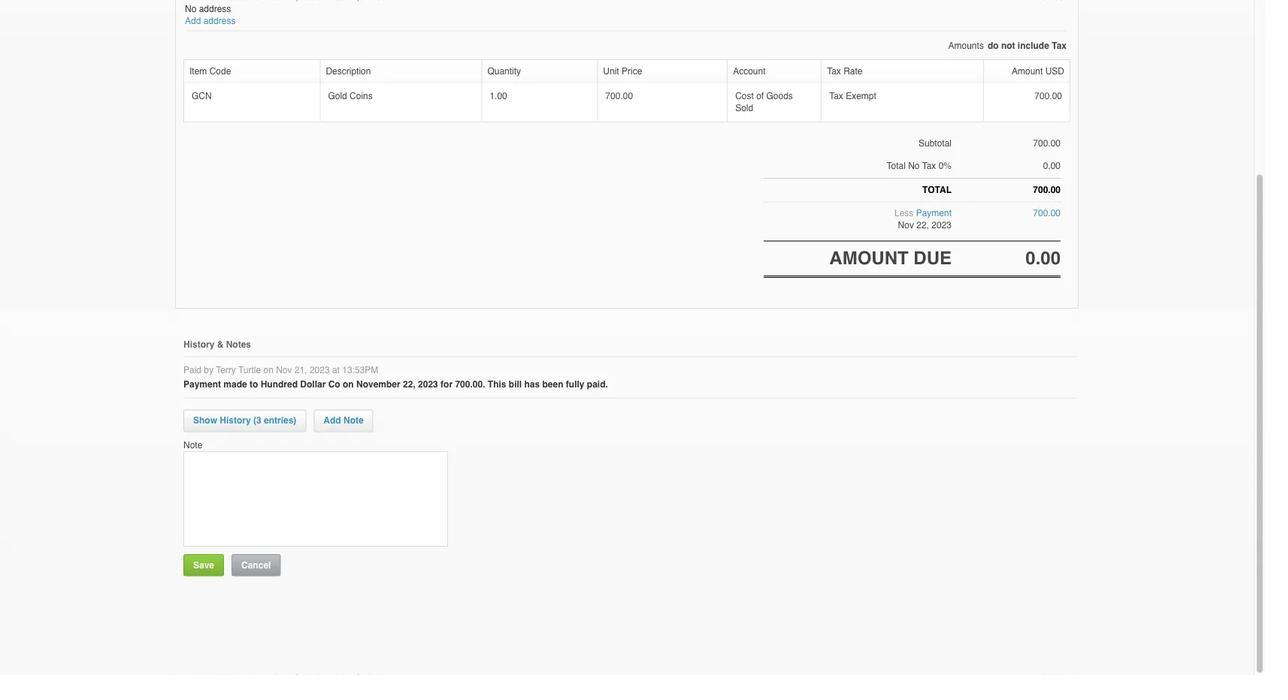 Task type: vqa. For each thing, say whether or not it's contained in the screenshot.
Actions menu "image"
no



Task type: describe. For each thing, give the bounding box(es) containing it.
code
[[210, 66, 231, 77]]

&
[[217, 340, 224, 350]]

usd
[[1046, 66, 1065, 77]]

due
[[914, 249, 952, 269]]

1 vertical spatial no
[[908, 161, 920, 172]]

made
[[224, 380, 247, 390]]

add note
[[324, 416, 364, 427]]

0 vertical spatial address
[[199, 4, 231, 14]]

0 horizontal spatial history
[[183, 340, 215, 350]]

to
[[250, 380, 258, 390]]

tax left exempt
[[829, 91, 843, 102]]

item code
[[189, 66, 231, 77]]

show history (3 entries)
[[193, 416, 297, 427]]

tax rate
[[827, 66, 863, 77]]

show history (3 entries) link
[[183, 411, 306, 433]]

cancel link
[[232, 555, 281, 577]]

nov inside paid by terry turtle on nov 21, 2023 at 13:53pm payment made to hundred dollar co on november 22, 2023 for 700.00. this bill has been fully paid.
[[276, 366, 292, 376]]

account
[[733, 66, 766, 77]]

1 vertical spatial address
[[204, 16, 236, 26]]

cancel
[[241, 561, 271, 571]]

exempt
[[846, 91, 877, 102]]

total
[[887, 161, 906, 172]]

payment link
[[916, 209, 952, 219]]

nov inside less payment nov 22, 2023
[[898, 220, 914, 231]]

gold coins
[[328, 91, 373, 102]]

show
[[193, 416, 217, 427]]

goods
[[767, 91, 793, 102]]

price
[[622, 66, 642, 77]]

for
[[441, 380, 453, 390]]

by
[[204, 366, 214, 376]]

save link
[[183, 555, 224, 577]]

1 vertical spatial history
[[220, 416, 251, 427]]

tax left rate
[[827, 66, 841, 77]]

hundred
[[261, 380, 298, 390]]

not
[[1001, 41, 1015, 51]]

amounts
[[948, 41, 984, 51]]

1.00
[[490, 91, 507, 102]]

0.00 for amount due
[[1026, 249, 1061, 269]]

gold
[[328, 91, 347, 102]]

gcn
[[192, 91, 212, 102]]

cost of goods sold
[[735, 91, 793, 114]]

quantity
[[488, 66, 521, 77]]

0%
[[939, 161, 952, 172]]

no address add address
[[185, 4, 236, 26]]

amount usd
[[1012, 66, 1065, 77]]

subtotal
[[919, 138, 952, 149]]

fully
[[566, 380, 585, 390]]

0 horizontal spatial note
[[183, 441, 203, 451]]

paid by terry turtle on nov 21, 2023 at 13:53pm payment made to hundred dollar co on november 22, 2023 for 700.00. this bill has been fully paid.
[[183, 366, 608, 390]]



Task type: locate. For each thing, give the bounding box(es) containing it.
address up the code
[[204, 16, 236, 26]]

0.00 for total no tax 0%
[[1043, 161, 1061, 172]]

terry
[[216, 366, 236, 376]]

0 vertical spatial payment
[[916, 209, 952, 219]]

payment down the by
[[183, 380, 221, 390]]

Note text field
[[183, 452, 448, 548]]

turtle
[[238, 366, 261, 376]]

sold
[[735, 103, 753, 114]]

less
[[895, 209, 914, 219]]

0 horizontal spatial 22,
[[403, 380, 416, 390]]

22, inside paid by terry turtle on nov 21, 2023 at 13:53pm payment made to hundred dollar co on november 22, 2023 for 700.00. this bill has been fully paid.
[[403, 380, 416, 390]]

0 horizontal spatial 2023
[[310, 366, 330, 376]]

payment
[[916, 209, 952, 219], [183, 380, 221, 390]]

no
[[185, 4, 196, 14], [908, 161, 920, 172]]

1 vertical spatial 2023
[[310, 366, 330, 376]]

0 horizontal spatial add
[[185, 16, 201, 26]]

1 vertical spatial payment
[[183, 380, 221, 390]]

has
[[524, 380, 540, 390]]

1 horizontal spatial on
[[343, 380, 354, 390]]

1 horizontal spatial 2023
[[418, 380, 438, 390]]

add up item
[[185, 16, 201, 26]]

1 vertical spatial add
[[324, 416, 341, 427]]

nov down less
[[898, 220, 914, 231]]

save
[[193, 561, 214, 571]]

entries)
[[264, 416, 297, 427]]

add address link
[[185, 15, 236, 27]]

0 vertical spatial on
[[264, 366, 274, 376]]

unit price
[[603, 66, 642, 77]]

1 vertical spatial nov
[[276, 366, 292, 376]]

22, down payment link
[[917, 220, 929, 231]]

1 horizontal spatial nov
[[898, 220, 914, 231]]

1 horizontal spatial no
[[908, 161, 920, 172]]

0 vertical spatial 0.00
[[1043, 161, 1061, 172]]

1 horizontal spatial payment
[[916, 209, 952, 219]]

2023 inside less payment nov 22, 2023
[[932, 220, 952, 231]]

tax left 0%
[[922, 161, 936, 172]]

0 vertical spatial add
[[185, 16, 201, 26]]

at
[[332, 366, 340, 376]]

700.00 link
[[1033, 209, 1061, 219]]

1 horizontal spatial note
[[344, 416, 364, 427]]

1 horizontal spatial add
[[324, 416, 341, 427]]

this
[[488, 380, 506, 390]]

coins
[[350, 91, 373, 102]]

22, inside less payment nov 22, 2023
[[917, 220, 929, 231]]

address
[[199, 4, 231, 14], [204, 16, 236, 26]]

no inside the no address add address
[[185, 4, 196, 14]]

nov
[[898, 220, 914, 231], [276, 366, 292, 376]]

add inside the no address add address
[[185, 16, 201, 26]]

cost
[[735, 91, 754, 102]]

paid.
[[587, 380, 608, 390]]

less payment nov 22, 2023
[[895, 209, 952, 231]]

0 horizontal spatial nov
[[276, 366, 292, 376]]

note
[[344, 416, 364, 427], [183, 441, 203, 451]]

1 vertical spatial 0.00
[[1026, 249, 1061, 269]]

amounts do not include tax
[[948, 41, 1067, 51]]

1 horizontal spatial history
[[220, 416, 251, 427]]

notes
[[226, 340, 251, 350]]

note down november
[[344, 416, 364, 427]]

0 vertical spatial history
[[183, 340, 215, 350]]

total
[[923, 185, 952, 195]]

700.00.
[[455, 380, 485, 390]]

on up hundred
[[264, 366, 274, 376]]

2023 left the for
[[418, 380, 438, 390]]

13:53pm
[[342, 366, 378, 376]]

add down co
[[324, 416, 341, 427]]

1 vertical spatial 22,
[[403, 380, 416, 390]]

0 vertical spatial 22,
[[917, 220, 929, 231]]

paid
[[183, 366, 202, 376]]

0 vertical spatial nov
[[898, 220, 914, 231]]

2 horizontal spatial 2023
[[932, 220, 952, 231]]

0 vertical spatial 2023
[[932, 220, 952, 231]]

add note link
[[314, 411, 373, 433]]

total no tax 0%
[[887, 161, 952, 172]]

bill
[[509, 380, 522, 390]]

address up add address link at the top of the page
[[199, 4, 231, 14]]

2023
[[932, 220, 952, 231], [310, 366, 330, 376], [418, 380, 438, 390]]

2023 down payment link
[[932, 220, 952, 231]]

unit
[[603, 66, 619, 77]]

2023 up dollar on the bottom
[[310, 366, 330, 376]]

0.00 up 700.00 link
[[1043, 161, 1061, 172]]

payment inside paid by terry turtle on nov 21, 2023 at 13:53pm payment made to hundred dollar co on november 22, 2023 for 700.00. this bill has been fully paid.
[[183, 380, 221, 390]]

rate
[[844, 66, 863, 77]]

no right total
[[908, 161, 920, 172]]

history left (3
[[220, 416, 251, 427]]

on right co
[[343, 380, 354, 390]]

of
[[756, 91, 764, 102]]

0.00
[[1043, 161, 1061, 172], [1026, 249, 1061, 269]]

include
[[1018, 41, 1049, 51]]

0 horizontal spatial on
[[264, 366, 274, 376]]

22,
[[917, 220, 929, 231], [403, 380, 416, 390]]

0 vertical spatial note
[[344, 416, 364, 427]]

amount due
[[830, 249, 952, 269]]

700.00
[[606, 91, 633, 102], [1035, 91, 1062, 102], [1033, 138, 1061, 149], [1033, 185, 1061, 195], [1033, 209, 1061, 219]]

22, right november
[[403, 380, 416, 390]]

add
[[185, 16, 201, 26], [324, 416, 341, 427]]

21,
[[295, 366, 307, 376]]

history left &
[[183, 340, 215, 350]]

november
[[356, 380, 401, 390]]

tax
[[1052, 41, 1067, 51], [827, 66, 841, 77], [829, 91, 843, 102], [922, 161, 936, 172]]

co
[[328, 380, 340, 390]]

dollar
[[300, 380, 326, 390]]

tax up "usd" on the top of the page
[[1052, 41, 1067, 51]]

1 vertical spatial note
[[183, 441, 203, 451]]

been
[[542, 380, 563, 390]]

0 horizontal spatial payment
[[183, 380, 221, 390]]

1 horizontal spatial 22,
[[917, 220, 929, 231]]

(3
[[253, 416, 261, 427]]

0 horizontal spatial no
[[185, 4, 196, 14]]

on
[[264, 366, 274, 376], [343, 380, 354, 390]]

item
[[189, 66, 207, 77]]

0 vertical spatial no
[[185, 4, 196, 14]]

history & notes
[[183, 340, 251, 350]]

history
[[183, 340, 215, 350], [220, 416, 251, 427]]

nov up hundred
[[276, 366, 292, 376]]

description
[[326, 66, 371, 77]]

amount
[[1012, 66, 1043, 77]]

payment inside less payment nov 22, 2023
[[916, 209, 952, 219]]

1 vertical spatial on
[[343, 380, 354, 390]]

0.00 down 700.00 link
[[1026, 249, 1061, 269]]

amount
[[830, 249, 909, 269]]

2 vertical spatial 2023
[[418, 380, 438, 390]]

do
[[988, 41, 999, 51]]

note down show
[[183, 441, 203, 451]]

payment down total
[[916, 209, 952, 219]]

no up add address link at the top of the page
[[185, 4, 196, 14]]

tax exempt
[[829, 91, 877, 102]]



